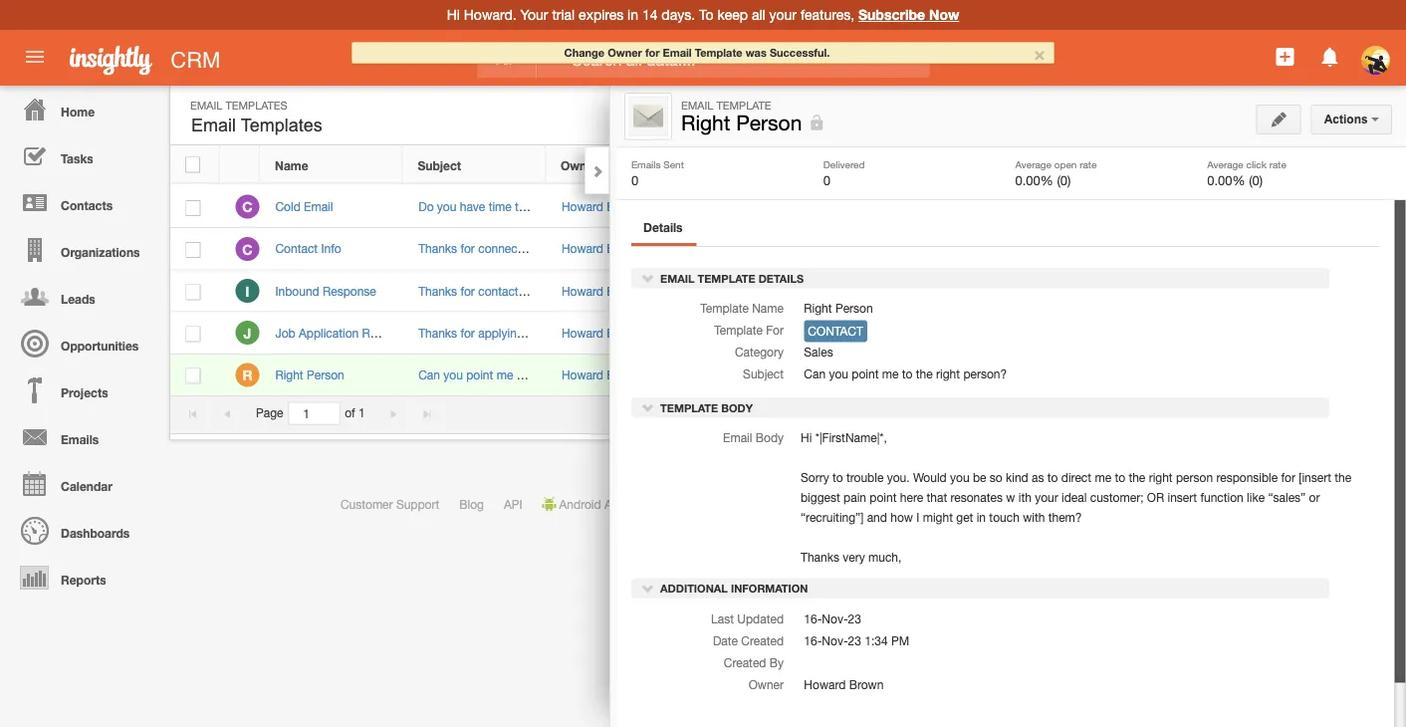 Task type: describe. For each thing, give the bounding box(es) containing it.
blog link
[[459, 497, 484, 511]]

very
[[843, 550, 865, 564]]

contact for r
[[854, 368, 897, 382]]

23 for thanks for contacting us.
[[1191, 284, 1204, 298]]

0 inside emails sent 0
[[632, 172, 639, 188]]

1 c row from the top
[[170, 186, 1356, 228]]

0 horizontal spatial your
[[769, 6, 797, 23]]

calendar link
[[5, 460, 159, 507]]

might
[[923, 510, 953, 524]]

×
[[1034, 41, 1046, 65]]

thanks inside j "row"
[[419, 326, 457, 340]]

features,
[[801, 6, 855, 23]]

1 1 from the left
[[359, 406, 365, 420]]

(0) for average open rate 0.00% (0)
[[1057, 172, 1071, 188]]

j link
[[236, 321, 259, 345]]

0 inside delivered 0
[[824, 172, 831, 188]]

1 vertical spatial created
[[741, 633, 784, 647]]

email templates email templates
[[190, 99, 322, 135]]

contacts
[[61, 198, 113, 212]]

2 vertical spatial sales
[[804, 345, 833, 359]]

template down template name
[[714, 323, 763, 337]]

× button
[[1034, 41, 1046, 65]]

0% cell for can you point me to the right person?
[[982, 354, 1132, 396]]

that
[[927, 490, 947, 504]]

dashboards link
[[5, 507, 159, 554]]

details inside 'link'
[[643, 220, 683, 234]]

4 howard brown link from the top
[[562, 326, 641, 340]]

connect?
[[529, 200, 579, 214]]

terms of service
[[832, 497, 921, 511]]

0 horizontal spatial date
[[713, 633, 738, 647]]

updated
[[737, 612, 784, 625]]

template type
[[853, 158, 935, 172]]

new email template link
[[1195, 100, 1336, 129]]

emails sent 0
[[632, 158, 684, 188]]

terms of service link
[[832, 497, 921, 511]]

1 horizontal spatial person?
[[964, 367, 1007, 381]]

notifications image
[[1318, 45, 1342, 69]]

1 vertical spatial right person
[[804, 301, 873, 315]]

to inside c row
[[515, 200, 526, 214]]

open rate
[[996, 158, 1057, 172]]

response inside j "row"
[[362, 326, 416, 340]]

nov- for thanks for contacting us.
[[1165, 284, 1191, 298]]

home link
[[5, 86, 159, 132]]

resonates
[[951, 490, 1003, 504]]

created for date
[[1146, 158, 1191, 172]]

hiring cell
[[690, 312, 839, 354]]

sorry to trouble you. would you be so kind as to direct me to the right person responsible for [insert the biggest pain point here that resonates w ith your ideal customer; or insert function like "sales" or "recruiting"]  and how i might get in touch with them?
[[801, 470, 1352, 524]]

1 vertical spatial owner
[[561, 158, 598, 172]]

days.
[[662, 6, 695, 23]]

1:34 for thanks for contacting us.
[[1208, 284, 1231, 298]]

job
[[275, 326, 296, 340]]

0 vertical spatial name
[[275, 158, 308, 172]]

person? inside r row
[[578, 368, 622, 382]]

template down search all data.... "text field"
[[717, 99, 771, 112]]

thanks for thanks for connecting
[[419, 242, 457, 256]]

reports
[[61, 573, 106, 587]]

0.00% for average open rate 0.00% (0)
[[1016, 172, 1054, 188]]

1 horizontal spatial of
[[868, 497, 878, 511]]

hi for hi *|firstname|*,
[[801, 431, 812, 445]]

delivered 0
[[824, 158, 865, 188]]

16-nov-23 1:34 pm cell for do you have time to connect?
[[1132, 186, 1306, 228]]

much,
[[869, 550, 902, 564]]

template right chevron down image
[[660, 401, 718, 414]]

category
[[735, 345, 784, 359]]

opportunities link
[[5, 320, 159, 367]]

email template
[[681, 99, 771, 112]]

right person link
[[275, 368, 354, 382]]

projects link
[[5, 367, 159, 413]]

all link
[[477, 42, 537, 78]]

1 horizontal spatial subject
[[743, 367, 784, 381]]

howard.
[[464, 6, 517, 23]]

for inside sorry to trouble you. would you be so kind as to direct me to the right person responsible for [insert the biggest pain point here that resonates w ith your ideal customer; or insert function like "sales" or "recruiting"]  and how i might get in touch with them?
[[1282, 470, 1296, 484]]

contact cell for i
[[839, 270, 982, 312]]

1:34 for thanks for connecting
[[1208, 242, 1231, 256]]

pm for do you have time to connect?
[[1234, 200, 1252, 214]]

by
[[770, 655, 784, 669]]

data processing addendum
[[1036, 497, 1185, 511]]

1 horizontal spatial right
[[936, 367, 960, 381]]

general cell
[[690, 228, 839, 270]]

howard for thanks for connecting
[[562, 242, 604, 256]]

16-nov-23 1:34 pm for thanks for connecting
[[1147, 242, 1252, 256]]

0% for do you have time to connect?
[[1002, 201, 1019, 214]]

created by
[[724, 655, 784, 669]]

hiring
[[709, 327, 740, 340]]

new
[[1208, 108, 1233, 121]]

kind
[[1006, 470, 1029, 484]]

home
[[61, 105, 95, 119]]

type
[[908, 158, 935, 172]]

email inside c row
[[304, 200, 333, 214]]

me inside r row
[[497, 368, 513, 382]]

open
[[1055, 158, 1077, 170]]

template body
[[657, 401, 753, 414]]

tasks
[[61, 151, 93, 165]]

1 horizontal spatial can
[[804, 367, 826, 381]]

rate for average click rate 0.00% (0)
[[1270, 158, 1287, 170]]

howard inside i row
[[562, 284, 604, 298]]

0 vertical spatial date
[[1194, 158, 1221, 172]]

16-nov-23 1:34 pm for thanks for contacting us.
[[1147, 284, 1252, 298]]

email template details
[[657, 272, 804, 285]]

2 1 from the left
[[1257, 406, 1264, 420]]

contact cell for c
[[839, 228, 982, 270]]

details link
[[632, 215, 695, 243]]

click
[[1247, 158, 1267, 170]]

open
[[996, 158, 1027, 172]]

howard for do you have time to connect?
[[562, 200, 604, 214]]

would
[[913, 470, 947, 484]]

hi howard. your trial expires in 14 days. to keep all your features, subscribe now
[[447, 6, 960, 23]]

for
[[766, 323, 784, 337]]

privacy policy
[[941, 497, 1016, 511]]

3 howard brown link from the top
[[562, 284, 641, 298]]

j row
[[170, 312, 1356, 354]]

Search all data.... text field
[[537, 42, 930, 78]]

opportunities
[[61, 339, 139, 353]]

insert
[[1168, 490, 1197, 504]]

2 5 from the left
[[1299, 406, 1305, 420]]

api link
[[504, 497, 523, 511]]

tasks link
[[5, 132, 159, 179]]

thanks for contacting us. howard brown
[[419, 284, 641, 298]]

body for email body
[[756, 431, 784, 445]]

average open rate 0.00% (0)
[[1016, 158, 1097, 188]]

chevron right image
[[591, 164, 605, 178]]

template up hiring
[[700, 301, 749, 315]]

i row
[[170, 270, 1356, 312]]

privacy
[[941, 497, 980, 511]]

1 horizontal spatial owner
[[608, 46, 642, 59]]

your inside sorry to trouble you. would you be so kind as to direct me to the right person responsible for [insert the biggest pain point here that resonates w ith your ideal customer; or insert function like "sales" or "recruiting"]  and how i might get in touch with them?
[[1035, 490, 1059, 504]]

all
[[752, 6, 766, 23]]

1 vertical spatial templates
[[241, 115, 322, 135]]

16- for thanks for contacting us.
[[1147, 284, 1165, 298]]

actions button
[[1312, 105, 1393, 134]]

as
[[1032, 470, 1044, 484]]

thanks for applying... link
[[419, 326, 534, 340]]

point inside r row
[[466, 368, 493, 382]]

r row
[[170, 354, 1356, 396]]

23 for thanks for connecting
[[1191, 242, 1204, 256]]

expires
[[579, 6, 624, 23]]

c link for cold email
[[236, 195, 259, 219]]

0 horizontal spatial of
[[345, 406, 355, 420]]

average for average open rate 0.00% (0)
[[1016, 158, 1052, 170]]

right inside r row
[[275, 368, 303, 382]]

rate for average open rate 0.00% (0)
[[1080, 158, 1097, 170]]

emails for emails sent 0
[[632, 158, 661, 170]]

template left was on the right of the page
[[695, 46, 743, 59]]

template left type
[[853, 158, 905, 172]]

get
[[957, 510, 974, 524]]

items
[[1309, 406, 1338, 420]]

point down contact
[[852, 367, 879, 381]]

sales for i
[[709, 285, 737, 298]]

0% cell for do you have time to connect?
[[982, 186, 1132, 228]]

r
[[242, 367, 252, 383]]

0 vertical spatial in
[[628, 6, 639, 23]]

all
[[497, 52, 512, 68]]

*|firstname|*,
[[815, 431, 887, 445]]

brown for do you have time to connect?
[[607, 200, 641, 214]]

right inside sorry to trouble you. would you be so kind as to direct me to the right person responsible for [insert the biggest pain point here that resonates w ith your ideal customer; or insert function like "sales" or "recruiting"]  and how i might get in touch with them?
[[1149, 470, 1173, 484]]

leads
[[61, 292, 95, 306]]

customer support
[[341, 497, 440, 511]]

brown for can you point me to the right person?
[[607, 368, 641, 382]]

for down 14
[[645, 46, 660, 59]]

navigation containing home
[[0, 86, 159, 601]]

contact cell for r
[[839, 354, 982, 396]]

16-nov-23 1:34 pm for do you have time to connect?
[[1147, 200, 1252, 214]]

nov- for do you have time to connect?
[[1165, 200, 1191, 214]]

have
[[460, 200, 485, 214]]

howard brown link for can you point me to the right person?
[[562, 368, 641, 382]]

change
[[564, 46, 605, 59]]

point inside sorry to trouble you. would you be so kind as to direct me to the right person responsible for [insert the biggest pain point here that resonates w ith your ideal customer; or insert function like "sales" or "recruiting"]  and how i might get in touch with them?
[[870, 490, 897, 504]]

android app link
[[542, 497, 626, 511]]

contact for c
[[854, 242, 897, 256]]

howard brown for can you point me to the right person?
[[562, 368, 641, 382]]

addendum
[[1127, 497, 1185, 511]]

you inside sorry to trouble you. would you be so kind as to direct me to the right person responsible for [insert the biggest pain point here that resonates w ith your ideal customer; or insert function like "sales" or "recruiting"]  and how i might get in touch with them?
[[950, 470, 970, 484]]

contact for i
[[854, 284, 897, 298]]

contact cell for j
[[839, 312, 982, 354]]

last
[[711, 612, 734, 625]]

privacy policy link
[[941, 497, 1016, 511]]

1 horizontal spatial right person
[[681, 111, 802, 135]]

Search this list... text field
[[641, 100, 865, 129]]

do you have time to connect?
[[419, 200, 579, 214]]



Task type: vqa. For each thing, say whether or not it's contained in the screenshot.
Delete
no



Task type: locate. For each thing, give the bounding box(es) containing it.
person up 1 field
[[307, 368, 344, 382]]

0.00% down "created date"
[[1208, 172, 1246, 188]]

you
[[437, 200, 457, 214], [829, 367, 849, 381], [444, 368, 463, 382], [950, 470, 970, 484]]

subject
[[418, 158, 461, 172], [743, 367, 784, 381]]

ith
[[1019, 490, 1032, 504]]

name up the for
[[752, 301, 784, 315]]

1 chevron down image from the top
[[641, 271, 655, 285]]

1 c from the top
[[242, 199, 253, 215]]

cold email link
[[275, 200, 343, 214]]

date down 'last'
[[713, 633, 738, 647]]

None checkbox
[[186, 200, 201, 216], [186, 242, 201, 258], [186, 284, 201, 300], [186, 326, 201, 342], [186, 368, 201, 384], [186, 200, 201, 216], [186, 242, 201, 258], [186, 284, 201, 300], [186, 326, 201, 342], [186, 368, 201, 384]]

subscribe
[[859, 6, 925, 23]]

1 vertical spatial person
[[836, 301, 873, 315]]

column header
[[1305, 146, 1355, 184]]

1 16-nov-23 1:34 pm cell from the top
[[1132, 186, 1306, 228]]

response up job application response link
[[323, 284, 376, 298]]

1 vertical spatial sales cell
[[690, 270, 839, 312]]

owner right 'change'
[[608, 46, 642, 59]]

you down contact
[[829, 367, 849, 381]]

template down general
[[698, 272, 756, 285]]

the
[[916, 367, 933, 381], [531, 368, 547, 382], [1129, 470, 1146, 484], [1335, 470, 1352, 484]]

howard brown inside r row
[[562, 368, 641, 382]]

additional information
[[657, 582, 808, 595]]

rate right open
[[1080, 158, 1097, 170]]

0 vertical spatial hi
[[447, 6, 460, 23]]

2 c from the top
[[242, 241, 253, 257]]

brown for thanks for connecting
[[607, 242, 641, 256]]

and
[[867, 510, 887, 524]]

1 right 1 field
[[359, 406, 365, 420]]

contact inside j "row"
[[854, 326, 897, 340]]

0 horizontal spatial in
[[628, 6, 639, 23]]

0 horizontal spatial name
[[275, 158, 308, 172]]

organizations
[[61, 245, 140, 259]]

0% cell for thanks for connecting
[[982, 228, 1132, 270]]

1 horizontal spatial body
[[756, 431, 784, 445]]

j
[[244, 325, 251, 341]]

can you point me to the right person? link
[[419, 368, 622, 382]]

android
[[559, 497, 601, 511]]

0 horizontal spatial details
[[643, 220, 683, 234]]

16- inside i row
[[1147, 284, 1165, 298]]

date created
[[713, 633, 784, 647]]

1 howard brown link from the top
[[562, 200, 641, 214]]

2 vertical spatial person
[[307, 368, 344, 382]]

2 vertical spatial right person
[[275, 368, 344, 382]]

2 vertical spatial created
[[724, 655, 766, 669]]

for up the "sales"
[[1282, 470, 1296, 484]]

1 left -
[[1257, 406, 1264, 420]]

0.00% for average click rate 0.00% (0)
[[1208, 172, 1246, 188]]

contact inside r row
[[854, 368, 897, 382]]

thanks left very
[[801, 550, 840, 564]]

c link left 'cold' at the top left of the page
[[236, 195, 259, 219]]

info
[[321, 242, 341, 256]]

0 horizontal spatial 5
[[1275, 406, 1282, 420]]

1 0% from the top
[[1002, 201, 1019, 214]]

like
[[1247, 490, 1265, 504]]

service
[[881, 497, 921, 511]]

contact inside i row
[[854, 284, 897, 298]]

2 horizontal spatial of
[[1285, 406, 1295, 420]]

0 horizontal spatial me
[[497, 368, 513, 382]]

owner down by
[[749, 677, 784, 691]]

1 vertical spatial details
[[759, 272, 804, 285]]

row group
[[170, 186, 1356, 396]]

body down r row
[[756, 431, 784, 445]]

1 contact cell from the top
[[839, 228, 982, 270]]

0 horizontal spatial person
[[307, 368, 344, 382]]

2 (0) from the left
[[1249, 172, 1263, 188]]

you inside c row
[[437, 200, 457, 214]]

1 horizontal spatial i
[[917, 510, 920, 524]]

right right r link
[[275, 368, 303, 382]]

time
[[489, 200, 512, 214]]

2 c link from the top
[[236, 237, 259, 261]]

emails left sent
[[632, 158, 661, 170]]

howard brown inside j "row"
[[562, 326, 641, 340]]

was
[[746, 46, 767, 59]]

sales cell for i
[[690, 270, 839, 312]]

responsible
[[1217, 470, 1278, 484]]

howard inside j "row"
[[562, 326, 604, 340]]

2 horizontal spatial me
[[1095, 470, 1112, 484]]

of right pain
[[868, 497, 878, 511]]

app
[[605, 497, 626, 511], [790, 497, 812, 511]]

pm for thanks for contacting us.
[[1234, 284, 1252, 298]]

row containing name
[[170, 146, 1355, 184]]

chevron down image
[[641, 271, 655, 285], [641, 581, 655, 595]]

your
[[520, 6, 548, 23]]

1 horizontal spatial 5
[[1299, 406, 1305, 420]]

right person down search all data.... "text field"
[[681, 111, 802, 135]]

sales up general
[[709, 201, 737, 214]]

thanks for thanks for contacting us. howard brown
[[419, 284, 457, 298]]

template for
[[714, 323, 784, 337]]

of right -
[[1285, 406, 1295, 420]]

the inside r row
[[531, 368, 547, 382]]

can inside r row
[[419, 368, 440, 382]]

nov-
[[1165, 200, 1191, 214], [1165, 242, 1191, 256], [1165, 284, 1191, 298], [822, 612, 848, 625], [822, 633, 848, 647]]

cell
[[982, 312, 1132, 354], [1132, 312, 1306, 354], [1306, 312, 1356, 354], [170, 354, 220, 396], [690, 354, 839, 396], [1132, 354, 1306, 396], [1306, 354, 1356, 396]]

trouble
[[847, 470, 884, 484]]

body for template body
[[721, 401, 753, 414]]

sales inside i row
[[709, 285, 737, 298]]

can
[[804, 367, 826, 381], [419, 368, 440, 382]]

in right get
[[977, 510, 986, 524]]

date
[[1194, 158, 1221, 172], [713, 633, 738, 647]]

1 horizontal spatial 0.00%
[[1208, 172, 1246, 188]]

rate
[[1030, 158, 1057, 172]]

1 vertical spatial sales
[[709, 285, 737, 298]]

to inside r row
[[517, 368, 527, 382]]

leads link
[[5, 273, 159, 320]]

can you point me to the right person?
[[804, 367, 1007, 381], [419, 368, 622, 382]]

1 vertical spatial c link
[[236, 237, 259, 261]]

1 vertical spatial i
[[917, 510, 920, 524]]

average left open
[[1016, 158, 1052, 170]]

0% inside r row
[[1002, 369, 1019, 382]]

average for average click rate 0.00% (0)
[[1208, 158, 1244, 170]]

i inside i 'link'
[[245, 283, 250, 299]]

app for iphone app
[[790, 497, 812, 511]]

right inside r row
[[551, 368, 575, 382]]

record permissions image
[[808, 111, 826, 135]]

howard brown link
[[562, 200, 641, 214], [562, 242, 641, 256], [562, 284, 641, 298], [562, 326, 641, 340], [562, 368, 641, 382]]

2 vertical spatial right
[[275, 368, 303, 382]]

job application response thanks for applying...
[[275, 326, 534, 340]]

howard brown for do you have time to connect?
[[562, 200, 641, 214]]

1 vertical spatial in
[[977, 510, 986, 524]]

response inside i row
[[323, 284, 376, 298]]

i inside sorry to trouble you. would you be so kind as to direct me to the right person responsible for [insert the biggest pain point here that resonates w ith your ideal customer; or insert function like "sales" or "recruiting"]  and how i might get in touch with them?
[[917, 510, 920, 524]]

right up contact
[[804, 301, 832, 315]]

contact
[[275, 242, 318, 256], [854, 242, 897, 256], [854, 284, 897, 298], [854, 326, 897, 340], [854, 368, 897, 382]]

None checkbox
[[185, 157, 200, 173]]

last updated
[[711, 612, 784, 625]]

nov- for thanks for connecting
[[1165, 242, 1191, 256]]

0 horizontal spatial can you point me to the right person?
[[419, 368, 622, 382]]

0 vertical spatial body
[[721, 401, 753, 414]]

person inside r row
[[307, 368, 344, 382]]

(0) down click at the top of page
[[1249, 172, 1263, 188]]

(0) inside average open rate 0.00% (0)
[[1057, 172, 1071, 188]]

details
[[643, 220, 683, 234], [759, 272, 804, 285]]

howard for can you point me to the right person?
[[562, 368, 604, 382]]

processing
[[1064, 497, 1123, 511]]

0 horizontal spatial owner
[[561, 158, 598, 172]]

1 horizontal spatial details
[[759, 272, 804, 285]]

1:34 inside i row
[[1208, 284, 1231, 298]]

1 0 from the left
[[632, 172, 639, 188]]

email
[[663, 46, 692, 59], [190, 99, 223, 112], [681, 99, 714, 112], [1236, 108, 1268, 121], [191, 115, 236, 135], [304, 200, 333, 214], [660, 272, 695, 285], [723, 431, 752, 445]]

can down job application response thanks for applying...
[[419, 368, 440, 382]]

rate right click at the top of page
[[1270, 158, 1287, 170]]

2 c row from the top
[[170, 228, 1356, 270]]

2 rate from the left
[[1270, 158, 1287, 170]]

0 horizontal spatial hi
[[447, 6, 460, 23]]

app down sorry
[[790, 497, 812, 511]]

app for android app
[[605, 497, 626, 511]]

for inside j "row"
[[461, 326, 475, 340]]

person
[[736, 111, 802, 135], [836, 301, 873, 315], [307, 368, 344, 382]]

chevron down image down 'details' 'link'
[[641, 271, 655, 285]]

brown inside j "row"
[[607, 326, 641, 340]]

right person inside r row
[[275, 368, 344, 382]]

your
[[769, 6, 797, 23], [1035, 490, 1059, 504]]

nov- inside i row
[[1165, 284, 1191, 298]]

2 horizontal spatial right
[[1149, 470, 1173, 484]]

2 0% cell from the top
[[982, 228, 1132, 270]]

sales cell up the for
[[690, 270, 839, 312]]

pain
[[844, 490, 867, 504]]

can you point me to the right person? down "applying..."
[[419, 368, 622, 382]]

2 16-nov-23 1:34 pm cell from the top
[[1132, 228, 1306, 270]]

me up *|firstname|*,
[[882, 367, 899, 381]]

brown
[[607, 200, 641, 214], [607, 242, 641, 256], [607, 284, 641, 298], [607, 326, 641, 340], [607, 368, 641, 382], [849, 677, 884, 691]]

hi *|firstname|*,
[[801, 431, 887, 445]]

0 vertical spatial person
[[736, 111, 802, 135]]

0 horizontal spatial average
[[1016, 158, 1052, 170]]

in left 14
[[628, 6, 639, 23]]

c row up email template details in the top of the page
[[170, 228, 1356, 270]]

1 horizontal spatial person
[[736, 111, 802, 135]]

1 - 5 of 5 items
[[1257, 406, 1338, 420]]

for left contacting
[[461, 284, 475, 298]]

app right android
[[605, 497, 626, 511]]

3 0% from the top
[[1002, 285, 1019, 298]]

average inside the average click rate 0.00% (0)
[[1208, 158, 1244, 170]]

sales inside c row
[[709, 201, 737, 214]]

1 horizontal spatial rate
[[1270, 158, 1287, 170]]

thanks up job application response thanks for applying...
[[419, 284, 457, 298]]

1 sales cell from the top
[[690, 186, 839, 228]]

1 horizontal spatial (0)
[[1249, 172, 1263, 188]]

2 sales cell from the top
[[690, 270, 839, 312]]

can you point me to the right person? down contact
[[804, 367, 1007, 381]]

information
[[731, 582, 808, 595]]

1 0% cell from the top
[[982, 186, 1132, 228]]

iphone
[[750, 497, 787, 511]]

me down "applying..."
[[497, 368, 513, 382]]

howard brown link for thanks for connecting
[[562, 242, 641, 256]]

1 5 from the left
[[1275, 406, 1282, 420]]

1 app from the left
[[605, 497, 626, 511]]

details down emails sent 0 in the top left of the page
[[643, 220, 683, 234]]

0.00% down open rate
[[1016, 172, 1054, 188]]

sales cell up general
[[690, 186, 839, 228]]

16-nov-23
[[804, 612, 862, 625]]

2 0 from the left
[[824, 172, 831, 188]]

row
[[170, 146, 1355, 184]]

2 0% from the top
[[1002, 243, 1019, 256]]

0 down delivered at the right top of the page
[[824, 172, 831, 188]]

0.00% inside the average click rate 0.00% (0)
[[1208, 172, 1246, 188]]

details down general cell
[[759, 272, 804, 285]]

brown for thanks for applying...
[[607, 326, 641, 340]]

in inside sorry to trouble you. would you be so kind as to direct me to the right person responsible for [insert the biggest pain point here that resonates w ith your ideal customer; or insert function like "sales" or "recruiting"]  and how i might get in touch with them?
[[977, 510, 986, 524]]

2 horizontal spatial person
[[836, 301, 873, 315]]

0 vertical spatial c link
[[236, 195, 259, 219]]

c for contact info
[[242, 241, 253, 257]]

crm
[[171, 47, 221, 72]]

1 horizontal spatial hi
[[801, 431, 812, 445]]

0 vertical spatial subject
[[418, 158, 461, 172]]

support
[[396, 497, 440, 511]]

i right how
[[917, 510, 920, 524]]

you.
[[887, 470, 910, 484]]

for left "applying..."
[[461, 326, 475, 340]]

average left click at the top of page
[[1208, 158, 1244, 170]]

0 vertical spatial i
[[245, 283, 250, 299]]

i up j link
[[245, 283, 250, 299]]

4 0% cell from the top
[[982, 354, 1132, 396]]

customer;
[[1090, 490, 1144, 504]]

0 horizontal spatial rate
[[1080, 158, 1097, 170]]

api
[[504, 497, 523, 511]]

0 horizontal spatial person?
[[578, 368, 622, 382]]

name up 'cold' at the top left of the page
[[275, 158, 308, 172]]

created
[[1146, 158, 1191, 172], [741, 633, 784, 647], [724, 655, 766, 669]]

2 0.00% from the left
[[1208, 172, 1246, 188]]

4 0% from the top
[[1002, 369, 1019, 382]]

0 horizontal spatial right
[[551, 368, 575, 382]]

0% for can you point me to the right person?
[[1002, 369, 1019, 382]]

sales down contact
[[804, 345, 833, 359]]

1 vertical spatial subject
[[743, 367, 784, 381]]

point down thanks for applying... link
[[466, 368, 493, 382]]

data
[[1036, 497, 1061, 511]]

right person up 1 field
[[275, 368, 344, 382]]

0 horizontal spatial 0
[[632, 172, 639, 188]]

5 howard brown link from the top
[[562, 368, 641, 382]]

5 left items
[[1299, 406, 1305, 420]]

email template image
[[629, 97, 668, 136]]

your right all
[[769, 6, 797, 23]]

16-nov-23 1:34 pm inside i row
[[1147, 284, 1252, 298]]

1 horizontal spatial in
[[977, 510, 986, 524]]

average inside average open rate 0.00% (0)
[[1016, 158, 1052, 170]]

chevron down image for last
[[641, 581, 655, 595]]

templates
[[226, 99, 287, 112], [241, 115, 322, 135]]

pm
[[1234, 200, 1252, 214], [1234, 242, 1252, 256], [1234, 284, 1252, 298], [891, 633, 910, 647]]

hi for hi howard. your trial expires in 14 days. to keep all your features, subscribe now
[[447, 6, 460, 23]]

direct
[[1062, 470, 1092, 484]]

1 horizontal spatial 1
[[1257, 406, 1264, 420]]

howard brown for thanks for connecting
[[562, 242, 641, 256]]

thanks down the do
[[419, 242, 457, 256]]

subscribe now link
[[859, 6, 960, 23]]

created for by
[[724, 655, 766, 669]]

2 horizontal spatial owner
[[749, 677, 784, 691]]

hi left howard. at top
[[447, 6, 460, 23]]

0 right chevron right "icon"
[[632, 172, 639, 188]]

2 contact cell from the top
[[839, 270, 982, 312]]

c link up i 'link'
[[236, 237, 259, 261]]

terms
[[832, 497, 864, 511]]

rate inside average open rate 0.00% (0)
[[1080, 158, 1097, 170]]

c link
[[236, 195, 259, 219], [236, 237, 259, 261]]

1 horizontal spatial your
[[1035, 490, 1059, 504]]

23 inside i row
[[1191, 284, 1204, 298]]

1 vertical spatial your
[[1035, 490, 1059, 504]]

trial
[[552, 6, 575, 23]]

0 vertical spatial emails
[[632, 158, 661, 170]]

c up i 'link'
[[242, 241, 253, 257]]

successful.
[[770, 46, 830, 59]]

0 horizontal spatial can
[[419, 368, 440, 382]]

contact for j
[[854, 326, 897, 340]]

date left click at the top of page
[[1194, 158, 1221, 172]]

0 horizontal spatial right
[[275, 368, 303, 382]]

pm for thanks for connecting
[[1234, 242, 1252, 256]]

16-nov-23 1:34 pm cell for thanks for connecting
[[1132, 228, 1306, 270]]

2 vertical spatial owner
[[749, 677, 784, 691]]

in
[[628, 6, 639, 23], [977, 510, 986, 524]]

0 vertical spatial details
[[643, 220, 683, 234]]

1 c link from the top
[[236, 195, 259, 219]]

c link for contact info
[[236, 237, 259, 261]]

person up contact
[[836, 301, 873, 315]]

emails inside navigation
[[61, 432, 99, 446]]

of 1
[[345, 406, 365, 420]]

2 howard brown link from the top
[[562, 242, 641, 256]]

template inside new email template link
[[1271, 108, 1323, 121]]

thanks inside i row
[[419, 284, 457, 298]]

0 horizontal spatial subject
[[418, 158, 461, 172]]

emails inside emails sent 0
[[632, 158, 661, 170]]

0 horizontal spatial (0)
[[1057, 172, 1071, 188]]

0 horizontal spatial 1
[[359, 406, 365, 420]]

inbound response
[[275, 284, 376, 298]]

can you point me to the right person? inside r row
[[419, 368, 622, 382]]

0 horizontal spatial emails
[[61, 432, 99, 446]]

c left 'cold' at the top left of the page
[[242, 199, 253, 215]]

1 horizontal spatial can you point me to the right person?
[[804, 367, 1007, 381]]

person left record permissions image
[[736, 111, 802, 135]]

response right application
[[362, 326, 416, 340]]

16- for do you have time to connect?
[[1147, 200, 1165, 214]]

brown inside r row
[[607, 368, 641, 382]]

template name
[[700, 301, 784, 315]]

new email template
[[1208, 108, 1323, 121]]

0 vertical spatial sales
[[709, 201, 737, 214]]

pm inside i row
[[1234, 284, 1252, 298]]

0% inside i row
[[1002, 285, 1019, 298]]

chevron down image for template
[[641, 271, 655, 285]]

0 horizontal spatial right person
[[275, 368, 344, 382]]

thanks down thanks for contacting us. link
[[419, 326, 457, 340]]

here
[[900, 490, 924, 504]]

thanks inside c row
[[419, 242, 457, 256]]

(0) inside the average click rate 0.00% (0)
[[1249, 172, 1263, 188]]

applying...
[[478, 326, 534, 340]]

1 vertical spatial chevron down image
[[641, 581, 655, 595]]

subject down category
[[743, 367, 784, 381]]

1 0.00% from the left
[[1016, 172, 1054, 188]]

16- for thanks for connecting
[[1147, 242, 1165, 256]]

1 rate from the left
[[1080, 158, 1097, 170]]

thanks for thanks very much,
[[801, 550, 840, 564]]

of right 1 field
[[345, 406, 355, 420]]

1 vertical spatial hi
[[801, 431, 812, 445]]

5 right -
[[1275, 406, 1282, 420]]

(0) for average click rate 0.00% (0)
[[1249, 172, 1263, 188]]

body up 'email body' on the right bottom of page
[[721, 401, 753, 414]]

me inside sorry to trouble you. would you be so kind as to direct me to the right person responsible for [insert the biggest pain point here that resonates w ith your ideal customer; or insert function like "sales" or "recruiting"]  and how i might get in touch with them?
[[1095, 470, 1112, 484]]

0 vertical spatial sales cell
[[690, 186, 839, 228]]

keep
[[718, 6, 748, 23]]

brown inside i row
[[607, 284, 641, 298]]

1 horizontal spatial app
[[790, 497, 812, 511]]

connecting
[[478, 242, 538, 256]]

0 vertical spatial right
[[681, 111, 731, 135]]

created down updated
[[741, 633, 784, 647]]

0 horizontal spatial body
[[721, 401, 753, 414]]

0 vertical spatial templates
[[226, 99, 287, 112]]

right person up contact
[[804, 301, 873, 315]]

1:34 for do you have time to connect?
[[1208, 200, 1231, 214]]

c row up general
[[170, 186, 1356, 228]]

1 vertical spatial name
[[752, 301, 784, 315]]

created left the average click rate 0.00% (0)
[[1146, 158, 1191, 172]]

navigation
[[0, 86, 159, 601]]

23 for do you have time to connect?
[[1191, 200, 1204, 214]]

average
[[1016, 158, 1052, 170], [1208, 158, 1244, 170]]

point
[[852, 367, 879, 381], [466, 368, 493, 382], [870, 490, 897, 504]]

sales cell for c
[[690, 186, 839, 228]]

0 vertical spatial chevron down image
[[641, 271, 655, 285]]

0.00% inside average open rate 0.00% (0)
[[1016, 172, 1054, 188]]

2 average from the left
[[1208, 158, 1244, 170]]

howard for thanks for applying...
[[562, 326, 604, 340]]

1 vertical spatial c
[[242, 241, 253, 257]]

0% cell
[[982, 186, 1132, 228], [982, 228, 1132, 270], [982, 270, 1132, 312], [982, 354, 1132, 396]]

you right the do
[[437, 200, 457, 214]]

5
[[1275, 406, 1282, 420], [1299, 406, 1305, 420]]

point up and
[[870, 490, 897, 504]]

chevron down image
[[641, 400, 655, 414]]

of
[[345, 406, 355, 420], [1285, 406, 1295, 420], [868, 497, 878, 511]]

owner up connect?
[[561, 158, 598, 172]]

job application response link
[[275, 326, 426, 340]]

sales for c
[[709, 201, 737, 214]]

howard inside r row
[[562, 368, 604, 382]]

subject up the do
[[418, 158, 461, 172]]

emails up calendar link
[[61, 432, 99, 446]]

0 vertical spatial your
[[769, 6, 797, 23]]

0 horizontal spatial app
[[605, 497, 626, 511]]

sales cell
[[690, 186, 839, 228], [690, 270, 839, 312]]

contact cell
[[839, 228, 982, 270], [839, 270, 982, 312], [839, 312, 982, 354], [839, 354, 982, 396]]

1 horizontal spatial emails
[[632, 158, 661, 170]]

(0) down open
[[1057, 172, 1071, 188]]

3 16-nov-23 1:34 pm cell from the top
[[1132, 270, 1306, 312]]

be
[[973, 470, 987, 484]]

right up sent
[[681, 111, 731, 135]]

w
[[1006, 490, 1015, 504]]

0 vertical spatial right person
[[681, 111, 802, 135]]

4 contact cell from the top
[[839, 354, 982, 396]]

rate inside the average click rate 0.00% (0)
[[1270, 158, 1287, 170]]

for inside i row
[[461, 284, 475, 298]]

1 vertical spatial emails
[[61, 432, 99, 446]]

16-nov-23 1:34 pm cell
[[1132, 186, 1306, 228], [1132, 228, 1306, 270], [1132, 270, 1306, 312]]

hi up sorry
[[801, 431, 812, 445]]

template left actions
[[1271, 108, 1323, 121]]

1 horizontal spatial date
[[1194, 158, 1221, 172]]

0 vertical spatial c
[[242, 199, 253, 215]]

1 vertical spatial right
[[804, 301, 832, 315]]

0 horizontal spatial i
[[245, 283, 250, 299]]

2 horizontal spatial right
[[804, 301, 832, 315]]

1 vertical spatial date
[[713, 633, 738, 647]]

created down date created
[[724, 655, 766, 669]]

3 contact cell from the top
[[839, 312, 982, 354]]

for inside c row
[[461, 242, 475, 256]]

1 field
[[289, 403, 339, 424]]

"recruiting"]
[[801, 510, 864, 524]]

created date
[[1146, 158, 1221, 172]]

3 0% cell from the top
[[982, 270, 1132, 312]]

chevron down image left the additional
[[641, 581, 655, 595]]

c
[[242, 199, 253, 215], [242, 241, 253, 257]]

1 horizontal spatial right
[[681, 111, 731, 135]]

me up the customer;
[[1095, 470, 1112, 484]]

row group containing c
[[170, 186, 1356, 396]]

emails for emails
[[61, 432, 99, 446]]

0 vertical spatial response
[[323, 284, 376, 298]]

1 average from the left
[[1016, 158, 1052, 170]]

for left connecting
[[461, 242, 475, 256]]

thanks for connecting link
[[419, 242, 538, 256]]

c for cold email
[[242, 199, 253, 215]]

can down contact
[[804, 367, 826, 381]]

thanks for connecting
[[419, 242, 538, 256]]

c row
[[170, 186, 1356, 228], [170, 228, 1356, 270]]

2 horizontal spatial right person
[[804, 301, 873, 315]]

your right ith
[[1035, 490, 1059, 504]]

now
[[929, 6, 960, 23]]

you inside r row
[[444, 368, 463, 382]]

2 chevron down image from the top
[[641, 581, 655, 595]]

sales up template name
[[709, 285, 737, 298]]

projects
[[61, 385, 108, 399]]

touch
[[989, 510, 1020, 524]]

1 (0) from the left
[[1057, 172, 1071, 188]]

lead cell
[[839, 186, 982, 228]]

1 horizontal spatial me
[[882, 367, 899, 381]]

you down thanks for applying... link
[[444, 368, 463, 382]]

howard brown link for do you have time to connect?
[[562, 200, 641, 214]]

you left be
[[950, 470, 970, 484]]

0% for thanks for connecting
[[1002, 243, 1019, 256]]

2 app from the left
[[790, 497, 812, 511]]



